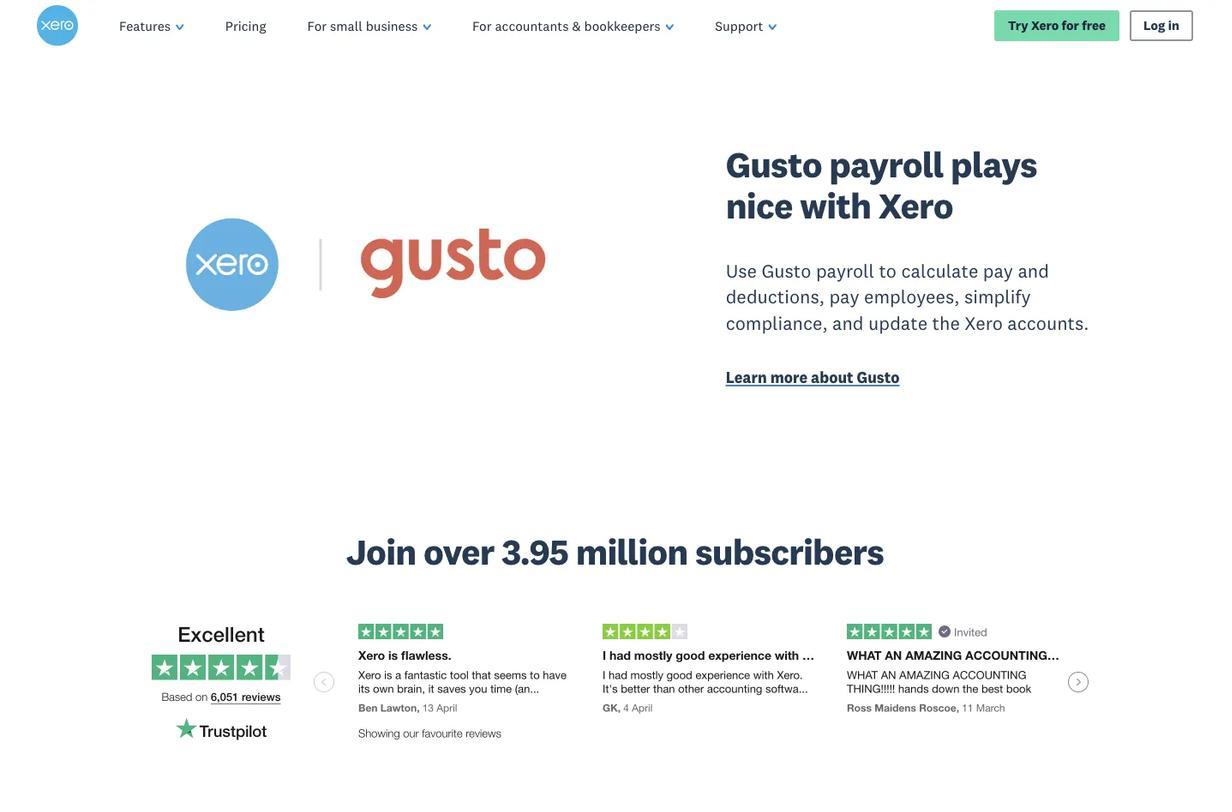 Task type: describe. For each thing, give the bounding box(es) containing it.
pricing
[[225, 17, 266, 34]]

log
[[1144, 18, 1166, 33]]

over
[[424, 530, 494, 575]]

use
[[726, 259, 757, 282]]

1 vertical spatial and
[[833, 312, 864, 335]]

free
[[1083, 18, 1107, 33]]

compliance,
[[726, 312, 828, 335]]

payroll inside use gusto payroll to calculate pay and deductions, pay employees, simplify compliance, and update the xero accounts.
[[817, 259, 875, 282]]

million
[[576, 530, 688, 575]]

bookkeepers
[[585, 17, 661, 34]]

support
[[716, 17, 764, 34]]

join over 3.95 million subscribers
[[346, 530, 885, 575]]

gusto inside use gusto payroll to calculate pay and deductions, pay employees, simplify compliance, and update the xero accounts.
[[762, 259, 812, 282]]

business
[[366, 17, 418, 34]]

employees,
[[865, 285, 960, 309]]

to
[[880, 259, 897, 282]]

use gusto payroll to calculate pay and deductions, pay employees, simplify compliance, and update the xero accounts.
[[726, 259, 1090, 335]]

gusto inside gusto payroll plays nice with xero
[[726, 142, 822, 187]]

xero inside gusto payroll plays nice with xero
[[879, 183, 954, 228]]

join
[[346, 530, 416, 575]]

simplify
[[965, 285, 1032, 309]]

in
[[1169, 18, 1180, 33]]

update
[[869, 312, 928, 335]]

learn more about gusto
[[726, 368, 900, 387]]

1 horizontal spatial and
[[1019, 259, 1050, 282]]

log in
[[1144, 18, 1180, 33]]

with
[[800, 183, 872, 228]]

pricing link
[[205, 0, 287, 51]]

log in link
[[1131, 10, 1194, 41]]

subscribers
[[696, 530, 885, 575]]



Task type: vqa. For each thing, say whether or not it's contained in the screenshot.
Xero to the left
yes



Task type: locate. For each thing, give the bounding box(es) containing it.
learn
[[726, 368, 767, 387]]

1 for from the left
[[308, 17, 327, 34]]

gusto payroll plays nice with xero
[[726, 142, 1038, 228]]

small
[[330, 17, 363, 34]]

nice
[[726, 183, 793, 228]]

0 vertical spatial xero
[[1032, 18, 1060, 33]]

try xero for free link
[[995, 10, 1120, 41]]

try
[[1009, 18, 1029, 33]]

1 vertical spatial gusto
[[762, 259, 812, 282]]

for accountants & bookkeepers button
[[452, 0, 695, 51]]

and left update
[[833, 312, 864, 335]]

calculate
[[902, 259, 979, 282]]

for for for small business
[[308, 17, 327, 34]]

xero
[[1032, 18, 1060, 33], [879, 183, 954, 228], [965, 312, 1004, 335]]

features
[[119, 17, 171, 34]]

for accountants & bookkeepers
[[473, 17, 661, 34]]

accounts.
[[1008, 312, 1090, 335]]

0 horizontal spatial pay
[[830, 285, 860, 309]]

accountants
[[495, 17, 569, 34]]

and up simplify
[[1019, 259, 1050, 282]]

2 for from the left
[[473, 17, 492, 34]]

payroll
[[830, 142, 944, 187], [817, 259, 875, 282]]

2 vertical spatial xero
[[965, 312, 1004, 335]]

0 vertical spatial payroll
[[830, 142, 944, 187]]

plays
[[951, 142, 1038, 187]]

support button
[[695, 0, 798, 51]]

0 horizontal spatial xero
[[879, 183, 954, 228]]

1 vertical spatial payroll
[[817, 259, 875, 282]]

2 vertical spatial gusto
[[857, 368, 900, 387]]

&
[[573, 17, 581, 34]]

pay
[[984, 259, 1014, 282], [830, 285, 860, 309]]

pay up simplify
[[984, 259, 1014, 282]]

1 horizontal spatial xero
[[965, 312, 1004, 335]]

for small business button
[[287, 0, 452, 51]]

the
[[933, 312, 961, 335]]

and
[[1019, 259, 1050, 282], [833, 312, 864, 335]]

1 vertical spatial xero
[[879, 183, 954, 228]]

0 horizontal spatial for
[[308, 17, 327, 34]]

about
[[812, 368, 854, 387]]

deductions,
[[726, 285, 825, 309]]

for small business
[[308, 17, 418, 34]]

0 horizontal spatial and
[[833, 312, 864, 335]]

features button
[[99, 0, 205, 51]]

1 horizontal spatial for
[[473, 17, 492, 34]]

0 vertical spatial gusto
[[726, 142, 822, 187]]

payroll inside gusto payroll plays nice with xero
[[830, 142, 944, 187]]

xero up calculate
[[879, 183, 954, 228]]

gusto
[[726, 142, 822, 187], [762, 259, 812, 282], [857, 368, 900, 387]]

xero and gusto brands image
[[135, 150, 603, 382]]

try xero for free
[[1009, 18, 1107, 33]]

for for for accountants & bookkeepers
[[473, 17, 492, 34]]

1 horizontal spatial pay
[[984, 259, 1014, 282]]

for left small
[[308, 17, 327, 34]]

0 vertical spatial pay
[[984, 259, 1014, 282]]

0 vertical spatial and
[[1019, 259, 1050, 282]]

xero homepage image
[[37, 5, 78, 46]]

for left accountants
[[473, 17, 492, 34]]

learn more about gusto link
[[726, 368, 1096, 390]]

xero down simplify
[[965, 312, 1004, 335]]

3.95
[[502, 530, 569, 575]]

1 vertical spatial pay
[[830, 285, 860, 309]]

gusto inside learn more about gusto link
[[857, 368, 900, 387]]

xero inside use gusto payroll to calculate pay and deductions, pay employees, simplify compliance, and update the xero accounts.
[[965, 312, 1004, 335]]

pay left employees,
[[830, 285, 860, 309]]

xero left for
[[1032, 18, 1060, 33]]

for
[[1062, 18, 1080, 33]]

more
[[771, 368, 808, 387]]

for
[[308, 17, 327, 34], [473, 17, 492, 34]]

2 horizontal spatial xero
[[1032, 18, 1060, 33]]



